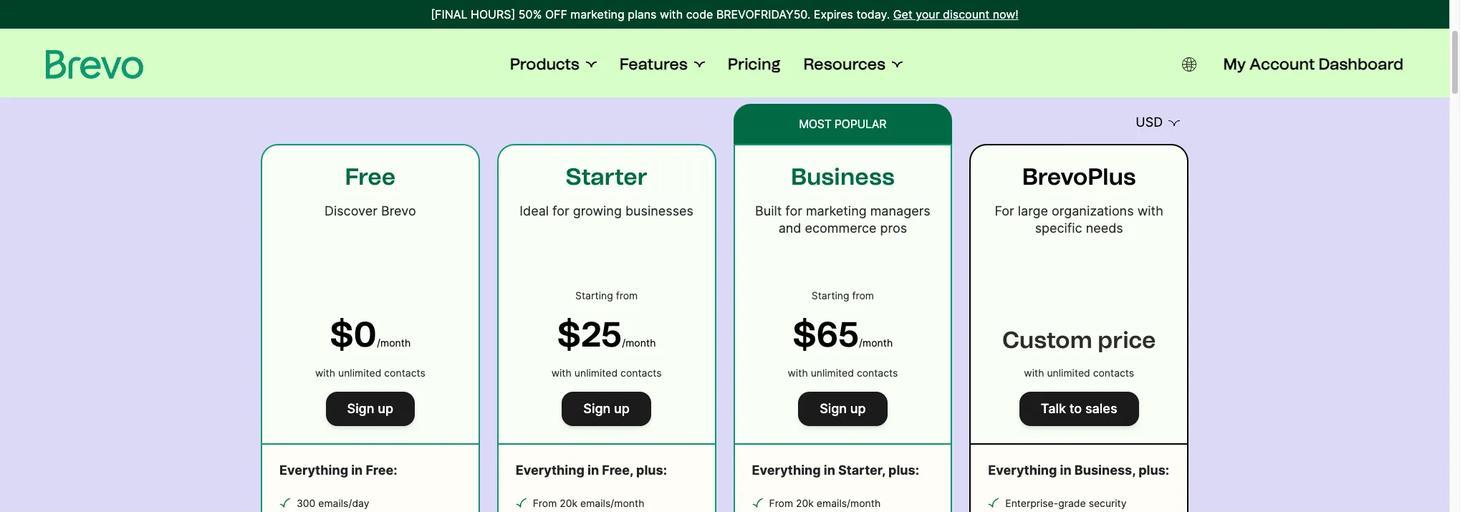 Task type: locate. For each thing, give the bounding box(es) containing it.
up up free:
[[378, 401, 393, 416]]

2 sign up from the left
[[584, 401, 630, 416]]

0 horizontal spatial from
[[616, 290, 638, 302]]

up
[[378, 401, 393, 416], [614, 401, 630, 416], [850, 401, 866, 416]]

1 platform from the left
[[210, 19, 285, 39]]

everything
[[279, 463, 348, 478], [516, 463, 585, 478], [752, 463, 821, 478], [988, 463, 1057, 478]]

platform
[[210, 19, 285, 39], [887, 19, 962, 39]]

plus: right "starter,"
[[889, 463, 919, 478]]

1 starting from from the left
[[575, 290, 638, 302]]

from down everything in free, plus:
[[533, 497, 557, 509]]

0 horizontal spatial emails/month
[[580, 497, 645, 509]]

platform for sales platform
[[887, 19, 962, 39]]

transactional
[[1163, 19, 1280, 39]]

from 20k emails/month down "everything in starter, plus:"
[[769, 497, 881, 509]]

2 horizontal spatial /month
[[859, 337, 893, 349]]

3 in from the left
[[824, 463, 835, 478]]

starting up $25
[[575, 290, 613, 302]]

3 /month from the left
[[859, 337, 893, 349]]

$65 /month
[[793, 314, 893, 355]]

3 sign from the left
[[820, 401, 847, 416]]

business,
[[1075, 463, 1136, 478]]

sign up button up free:
[[326, 392, 415, 426]]

sign up button up "everything in starter, plus:"
[[798, 392, 888, 426]]

everything in free, plus:
[[516, 463, 667, 478]]

with unlimited contacts down $25 /month
[[552, 367, 662, 379]]

3 plus: from the left
[[1139, 463, 1170, 478]]

2 horizontal spatial sign up
[[820, 401, 866, 416]]

emails/day
[[318, 497, 369, 509]]

sign up up free:
[[347, 401, 393, 416]]

0 vertical spatial marketing
[[571, 7, 625, 21]]

plus: for starting from
[[636, 463, 667, 478]]

0 horizontal spatial platform
[[210, 19, 285, 39]]

2 platform from the left
[[887, 19, 962, 39]]

1 from from the left
[[616, 290, 638, 302]]

0 horizontal spatial for
[[553, 204, 569, 219]]

0 horizontal spatial up
[[378, 401, 393, 416]]

3 contacts from the left
[[857, 367, 898, 379]]

3 up from the left
[[850, 401, 866, 416]]

discount
[[943, 7, 990, 21]]

0 horizontal spatial starting from
[[575, 290, 638, 302]]

1 plus: from the left
[[636, 463, 667, 478]]

2 for from the left
[[786, 204, 803, 219]]

2 plus: from the left
[[889, 463, 919, 478]]

from 20k emails/month for starter,
[[769, 497, 881, 509]]

1 starting from the left
[[575, 290, 613, 302]]

1 from from the left
[[533, 497, 557, 509]]

marketing right off
[[571, 7, 625, 21]]

2 sign up button from the left
[[562, 392, 651, 426]]

2 starting from from the left
[[812, 290, 874, 302]]

2 everything from the left
[[516, 463, 585, 478]]

$65
[[793, 314, 859, 355]]

in left "starter,"
[[824, 463, 835, 478]]

code
[[686, 7, 713, 21]]

4 everything from the left
[[988, 463, 1057, 478]]

everything in free:
[[279, 463, 397, 478]]

plus: right business,
[[1139, 463, 1170, 478]]

contacts down $25 /month
[[621, 367, 662, 379]]

resources link
[[804, 54, 903, 75]]

unlimited down '$65'
[[811, 367, 854, 379]]

unlimited
[[338, 367, 381, 379], [575, 367, 618, 379], [811, 367, 854, 379], [1047, 367, 1090, 379]]

1 contacts from the left
[[384, 367, 425, 379]]

1 everything from the left
[[279, 463, 348, 478]]

20k
[[560, 497, 578, 509], [796, 497, 814, 509]]

for inside the built for marketing managers and ecommerce pros
[[786, 204, 803, 219]]

marketing
[[571, 7, 625, 21], [806, 204, 867, 219]]

2 with unlimited contacts from the left
[[552, 367, 662, 379]]

1 horizontal spatial from
[[769, 497, 793, 509]]

pros
[[880, 221, 907, 236]]

from for everything in free, plus:
[[533, 497, 557, 509]]

sign up for $65
[[820, 401, 866, 416]]

1 20k from the left
[[560, 497, 578, 509]]

sign up button up free, on the left bottom of page
[[562, 392, 651, 426]]

sign up free:
[[347, 401, 374, 416]]

3 with unlimited contacts from the left
[[788, 367, 898, 379]]

1 for from the left
[[553, 204, 569, 219]]

1 horizontal spatial marketing
[[806, 204, 867, 219]]

with
[[660, 7, 683, 21], [1138, 204, 1164, 219], [315, 367, 335, 379], [552, 367, 572, 379], [788, 367, 808, 379], [1024, 367, 1044, 379]]

$0 /month
[[330, 314, 411, 355]]

0 horizontal spatial from
[[533, 497, 557, 509]]

with unlimited contacts down $0 /month
[[315, 367, 425, 379]]

grade
[[1059, 497, 1086, 509]]

1 sign from the left
[[347, 401, 374, 416]]

built
[[755, 204, 782, 219]]

2 horizontal spatial up
[[850, 401, 866, 416]]

2 starting from the left
[[812, 290, 850, 302]]

in left free:
[[351, 463, 363, 478]]

sign up
[[347, 401, 393, 416], [584, 401, 630, 416], [820, 401, 866, 416]]

1 horizontal spatial up
[[614, 401, 630, 416]]

up for $25
[[614, 401, 630, 416]]

300
[[297, 497, 316, 509]]

1 horizontal spatial 20k
[[796, 497, 814, 509]]

0 horizontal spatial from 20k emails/month
[[533, 497, 645, 509]]

3 sign up from the left
[[820, 401, 866, 416]]

from
[[533, 497, 557, 509], [769, 497, 793, 509]]

up up "starter,"
[[850, 401, 866, 416]]

from
[[616, 290, 638, 302], [852, 290, 874, 302]]

everything in starter, plus:
[[752, 463, 919, 478]]

1 emails/month from the left
[[580, 497, 645, 509]]

products
[[510, 54, 579, 74]]

for
[[553, 204, 569, 219], [786, 204, 803, 219]]

4 with unlimited contacts from the left
[[1024, 367, 1134, 379]]

from up $25 /month
[[616, 290, 638, 302]]

/month inside $25 /month
[[622, 337, 656, 349]]

1 vertical spatial marketing
[[806, 204, 867, 219]]

1 horizontal spatial sign up button
[[562, 392, 651, 426]]

20k for free,
[[560, 497, 578, 509]]

marketing platform
[[120, 19, 285, 39]]

sign up for $25
[[584, 401, 630, 416]]

with right organizations
[[1138, 204, 1164, 219]]

sign up up free, on the left bottom of page
[[584, 401, 630, 416]]

today.
[[857, 7, 890, 21]]

sign up everything in free, plus:
[[584, 401, 611, 416]]

1 horizontal spatial sign up
[[584, 401, 630, 416]]

for up and
[[786, 204, 803, 219]]

starting from up '$65 /month'
[[812, 290, 874, 302]]

1 horizontal spatial sign
[[584, 401, 611, 416]]

starting up '$65'
[[812, 290, 850, 302]]

2 20k from the left
[[796, 497, 814, 509]]

sign
[[347, 401, 374, 416], [584, 401, 611, 416], [820, 401, 847, 416]]

0 horizontal spatial /month
[[377, 337, 411, 349]]

contacts down '$65 /month'
[[857, 367, 898, 379]]

for right the ideal
[[553, 204, 569, 219]]

emails/month down free, on the left bottom of page
[[580, 497, 645, 509]]

/month inside $0 /month
[[377, 337, 411, 349]]

for for $25
[[553, 204, 569, 219]]

1 horizontal spatial emails/month
[[817, 497, 881, 509]]

1 up from the left
[[378, 401, 393, 416]]

2 in from the left
[[588, 463, 599, 478]]

2 from 20k emails/month from the left
[[769, 497, 881, 509]]

marketing up ecommerce
[[806, 204, 867, 219]]

1 horizontal spatial plus:
[[889, 463, 919, 478]]

1 /month from the left
[[377, 337, 411, 349]]

up up free, on the left bottom of page
[[614, 401, 630, 416]]

1 horizontal spatial for
[[786, 204, 803, 219]]

everything for free
[[279, 463, 348, 478]]

built for marketing managers and ecommerce pros
[[755, 204, 931, 236]]

contacts down price
[[1093, 367, 1134, 379]]

2 horizontal spatial sign
[[820, 401, 847, 416]]

0 horizontal spatial marketing
[[571, 7, 625, 21]]

2 from from the left
[[769, 497, 793, 509]]

3 sign up button from the left
[[798, 392, 888, 426]]

300 emails/day
[[297, 497, 369, 509]]

from 20k emails/month down everything in free, plus:
[[533, 497, 645, 509]]

0 horizontal spatial plus:
[[636, 463, 667, 478]]

everything in business, plus:
[[988, 463, 1170, 478]]

tab list containing marketing platform
[[0, 1, 1450, 58]]

sign up up "everything in starter, plus:"
[[820, 401, 866, 416]]

contacts down $0 /month
[[384, 367, 425, 379]]

from for $25
[[616, 290, 638, 302]]

1 horizontal spatial starting from
[[812, 290, 874, 302]]

1 horizontal spatial starting
[[812, 290, 850, 302]]

2 emails/month from the left
[[817, 497, 881, 509]]

with unlimited contacts down '$65 /month'
[[788, 367, 898, 379]]

2 sign from the left
[[584, 401, 611, 416]]

with unlimited contacts down custom price
[[1024, 367, 1134, 379]]

1 horizontal spatial /month
[[622, 337, 656, 349]]

1 horizontal spatial from
[[852, 290, 874, 302]]

with unlimited contacts
[[315, 367, 425, 379], [552, 367, 662, 379], [788, 367, 898, 379], [1024, 367, 1134, 379]]

emails/month for free,
[[580, 497, 645, 509]]

2 from from the left
[[852, 290, 874, 302]]

2 horizontal spatial sign up button
[[798, 392, 888, 426]]

my
[[1224, 54, 1246, 74]]

security
[[1089, 497, 1127, 509]]

1 from 20k emails/month from the left
[[533, 497, 645, 509]]

$0
[[330, 314, 377, 355]]

sign up "everything in starter, plus:"
[[820, 401, 847, 416]]

0 horizontal spatial 20k
[[560, 497, 578, 509]]

plus: right free, on the left bottom of page
[[636, 463, 667, 478]]

unlimited down $0
[[338, 367, 381, 379]]

sign for $65
[[820, 401, 847, 416]]

in for free
[[351, 463, 363, 478]]

unlimited down $25
[[575, 367, 618, 379]]

with down $25
[[552, 367, 572, 379]]

up for $65
[[850, 401, 866, 416]]

emails/month down "everything in starter, plus:"
[[817, 497, 881, 509]]

2 up from the left
[[614, 401, 630, 416]]

for
[[995, 204, 1015, 219]]

1 with unlimited contacts from the left
[[315, 367, 425, 379]]

from up '$65 /month'
[[852, 290, 874, 302]]

needs
[[1086, 221, 1123, 236]]

plans
[[628, 7, 657, 21]]

20k down everything in free, plus:
[[560, 497, 578, 509]]

20k down "everything in starter, plus:"
[[796, 497, 814, 509]]

1 horizontal spatial platform
[[887, 19, 962, 39]]

0 horizontal spatial starting
[[575, 290, 613, 302]]

ideal for growing businesses
[[520, 204, 694, 219]]

from down "everything in starter, plus:"
[[769, 497, 793, 509]]

discover
[[325, 204, 378, 219]]

0 horizontal spatial sign
[[347, 401, 374, 416]]

sign up button for $25
[[562, 392, 651, 426]]

in up the enterprise-grade security
[[1060, 463, 1072, 478]]

with left code
[[660, 7, 683, 21]]

1 in from the left
[[351, 463, 363, 478]]

/month inside '$65 /month'
[[859, 337, 893, 349]]

popular
[[835, 118, 887, 130]]

3 unlimited from the left
[[811, 367, 854, 379]]

2 /month from the left
[[622, 337, 656, 349]]

talk
[[1041, 401, 1066, 416]]

discover brevo
[[325, 204, 416, 219]]

in left free, on the left bottom of page
[[588, 463, 599, 478]]

ideal
[[520, 204, 549, 219]]

in
[[351, 463, 363, 478], [588, 463, 599, 478], [824, 463, 835, 478], [1060, 463, 1072, 478]]

starting from for $25
[[575, 290, 638, 302]]

20k for starter,
[[796, 497, 814, 509]]

0 horizontal spatial sign up button
[[326, 392, 415, 426]]

usd button
[[1127, 110, 1189, 135]]

starting
[[575, 290, 613, 302], [812, 290, 850, 302]]

from 20k emails/month
[[533, 497, 645, 509], [769, 497, 881, 509]]

unlimited down custom price
[[1047, 367, 1090, 379]]

starting from up $25 /month
[[575, 290, 638, 302]]

[final
[[431, 7, 468, 21]]

1 horizontal spatial from 20k emails/month
[[769, 497, 881, 509]]

3 everything from the left
[[752, 463, 821, 478]]

managers
[[870, 204, 931, 219]]

sign up button for $65
[[798, 392, 888, 426]]

4 in from the left
[[1060, 463, 1072, 478]]

50%
[[519, 7, 542, 21]]

0 horizontal spatial sign up
[[347, 401, 393, 416]]

tab list
[[0, 1, 1450, 58]]

2 horizontal spatial plus:
[[1139, 463, 1170, 478]]

with down $0
[[315, 367, 335, 379]]

to
[[1070, 401, 1082, 416]]



Task type: describe. For each thing, give the bounding box(es) containing it.
products link
[[510, 54, 597, 75]]

conversations link
[[377, 1, 724, 58]]

in for starter
[[588, 463, 599, 478]]

for for $65
[[786, 204, 803, 219]]

marketing
[[120, 19, 206, 39]]

brevoplus
[[1022, 163, 1136, 191]]

platform for marketing platform
[[210, 19, 285, 39]]

free:
[[366, 463, 397, 478]]

custom price
[[1002, 327, 1156, 354]]

starting for $25
[[575, 290, 613, 302]]

free,
[[602, 463, 633, 478]]

businesses
[[626, 204, 694, 219]]

with inside for large organizations with specific needs
[[1138, 204, 1164, 219]]

get
[[893, 7, 913, 21]]

starting from for $65
[[812, 290, 874, 302]]

everything for starter
[[516, 463, 585, 478]]

/month for $0
[[377, 337, 411, 349]]

2 contacts from the left
[[621, 367, 662, 379]]

price
[[1098, 327, 1156, 354]]

brevofriday50.
[[717, 7, 811, 21]]

[final hours] 50% off marketing plans with code brevofriday50. expires today. get your discount now!
[[431, 7, 1019, 21]]

now!
[[993, 7, 1019, 21]]

most popular
[[799, 118, 887, 130]]

marketing platform link
[[29, 1, 376, 58]]

sales platform link
[[725, 1, 1073, 58]]

/month for $65
[[859, 337, 893, 349]]

starter,
[[838, 463, 886, 478]]

sales platform
[[836, 19, 962, 39]]

pricing
[[728, 54, 781, 74]]

1 sign up from the left
[[347, 401, 393, 416]]

off
[[545, 7, 567, 21]]

4 contacts from the left
[[1093, 367, 1134, 379]]

from for everything in starter, plus:
[[769, 497, 793, 509]]

1 unlimited from the left
[[338, 367, 381, 379]]

organizations
[[1052, 204, 1134, 219]]

/month for $25
[[622, 337, 656, 349]]

expires
[[814, 7, 853, 21]]

custom
[[1002, 327, 1093, 354]]

and
[[779, 221, 802, 236]]

transactional email
[[1163, 19, 1331, 39]]

$25 /month
[[557, 314, 656, 355]]

plus: for custom price
[[1139, 463, 1170, 478]]

resources
[[804, 54, 886, 74]]

hours]
[[471, 7, 515, 21]]

account
[[1250, 54, 1315, 74]]

business
[[791, 163, 895, 191]]

enterprise-grade security
[[1006, 497, 1127, 509]]

emails/month for starter,
[[817, 497, 881, 509]]

ecommerce
[[805, 221, 877, 236]]

features
[[620, 54, 688, 74]]

brevo image
[[46, 50, 143, 79]]

email
[[1284, 19, 1331, 39]]

starting for $65
[[812, 290, 850, 302]]

most
[[799, 118, 832, 130]]

1 sign up button from the left
[[326, 392, 415, 426]]

large
[[1018, 204, 1048, 219]]

4 unlimited from the left
[[1047, 367, 1090, 379]]

my account dashboard
[[1224, 54, 1404, 74]]

my account dashboard link
[[1224, 54, 1404, 75]]

sales
[[836, 19, 883, 39]]

sales
[[1086, 401, 1118, 416]]

brevo
[[381, 204, 416, 219]]

sign for $25
[[584, 401, 611, 416]]

get your discount now! link
[[893, 6, 1019, 23]]

talk to sales button
[[1020, 392, 1139, 426]]

talk to sales
[[1041, 401, 1118, 416]]

free
[[345, 163, 396, 191]]

from for $65
[[852, 290, 874, 302]]

conversations
[[488, 19, 613, 39]]

your
[[916, 7, 940, 21]]

for large organizations with specific needs
[[995, 204, 1164, 236]]

dashboard
[[1319, 54, 1404, 74]]

$25
[[557, 314, 622, 355]]

growing
[[573, 204, 622, 219]]

specific
[[1035, 221, 1083, 236]]

pricing link
[[728, 54, 781, 75]]

enterprise-
[[1006, 497, 1059, 509]]

transactional email link
[[1073, 1, 1421, 58]]

marketing inside the built for marketing managers and ecommerce pros
[[806, 204, 867, 219]]

from 20k emails/month for free,
[[533, 497, 645, 509]]

everything for brevoplus
[[988, 463, 1057, 478]]

button image
[[1182, 57, 1196, 72]]

in for brevoplus
[[1060, 463, 1072, 478]]

2 unlimited from the left
[[575, 367, 618, 379]]

usd
[[1136, 115, 1163, 130]]

starter
[[566, 163, 648, 191]]

with down '$65'
[[788, 367, 808, 379]]

features link
[[620, 54, 705, 75]]

with down custom
[[1024, 367, 1044, 379]]



Task type: vqa. For each thing, say whether or not it's contained in the screenshot.
Ready
no



